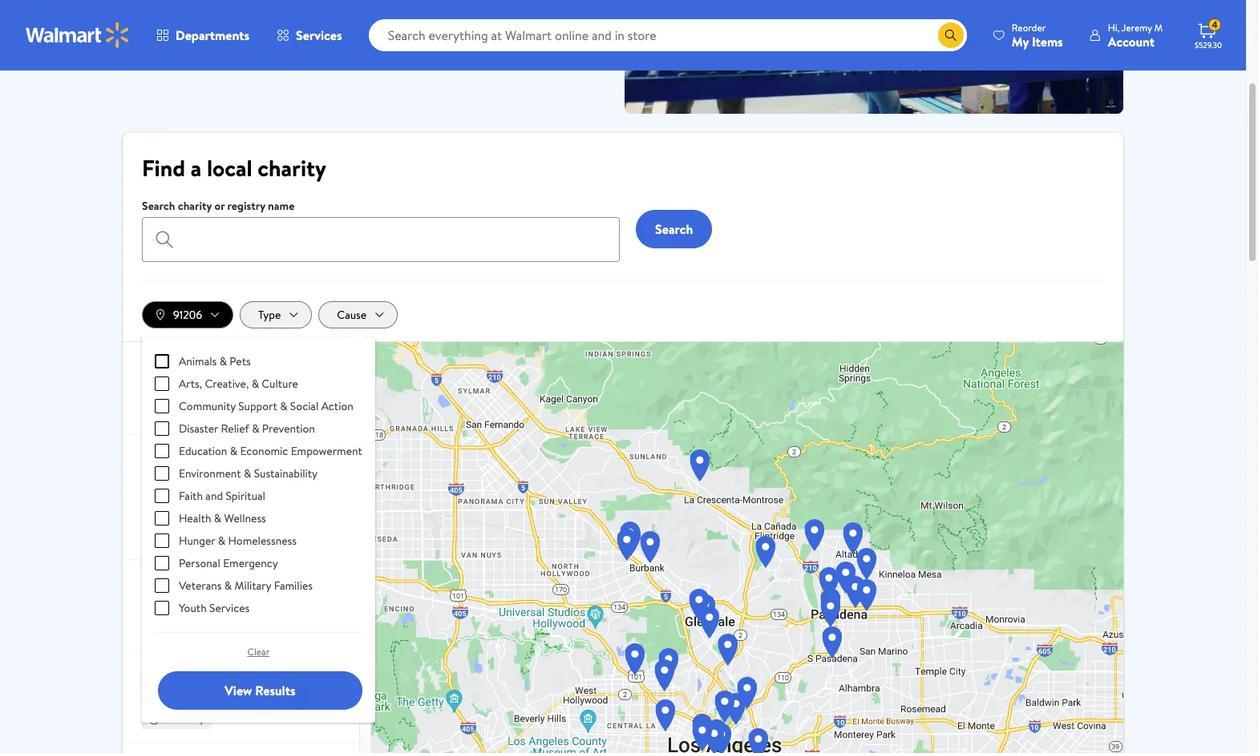 Task type: locate. For each thing, give the bounding box(es) containing it.
Environment & Sustainability checkbox
[[155, 467, 169, 481]]

find
[[142, 152, 185, 184]]

empowerment
[[291, 444, 362, 460]]

environment & sustainability
[[179, 466, 318, 482]]

relief up army,
[[221, 421, 249, 437]]

arts, down the glendale,
[[142, 481, 165, 497]]

1 registry from the top
[[164, 405, 199, 419]]

0 vertical spatial registry
[[164, 405, 199, 419]]

1 horizontal spatial local
[[485, 45, 510, 61]]

invite
[[455, 45, 482, 61]]

registry up disaster on the bottom of page
[[164, 405, 199, 419]]

view left the your
[[322, 45, 346, 61]]

& down health & wellness
[[218, 534, 225, 550]]

up for red
[[194, 622, 206, 635]]

search charity or registry name element
[[142, 196, 623, 262]]

& up the -
[[230, 444, 237, 460]]

cause button
[[319, 302, 398, 329]]

round
[[234, 405, 261, 419], [164, 622, 191, 635], [164, 713, 191, 726]]

services inside "popup button"
[[296, 26, 342, 44]]

1 vertical spatial view
[[225, 683, 252, 700]]

environment
[[179, 466, 241, 482]]

view results button
[[158, 672, 362, 711]]

charity up the name
[[258, 152, 326, 184]]

1 vertical spatial creative,
[[168, 481, 212, 497]]

view down the edison
[[225, 683, 252, 700]]

american
[[142, 572, 209, 590]]

invite local charities
[[455, 45, 557, 61]]

0 vertical spatial prevention
[[262, 421, 315, 437]]

creative, for culture,disaster
[[168, 481, 212, 497]]

hunger
[[179, 534, 215, 550]]

view for view your impact
[[322, 45, 346, 61]]

0 vertical spatial creative,
[[205, 376, 249, 392]]

round up down foundation
[[164, 713, 206, 726]]

local
[[207, 152, 252, 184]]

1 vertical spatial prevention
[[183, 498, 236, 514]]

clear button
[[155, 640, 362, 666]]

& right the 'health'
[[214, 511, 221, 527]]

2 vertical spatial search
[[655, 220, 693, 238]]

0 horizontal spatial arts,
[[142, 481, 165, 497]]

2 vertical spatial up
[[194, 713, 206, 726]]

thomas edison elementary foundation
[[142, 663, 246, 710]]

Community Support & Social Action checkbox
[[155, 400, 169, 414]]

search for search for local charities
[[158, 43, 191, 59]]

1 vertical spatial arts,
[[142, 481, 165, 497]]

registry down the 'health'
[[164, 530, 199, 544]]

community support & social action
[[179, 399, 354, 415]]

m
[[1155, 20, 1163, 34]]

emergency
[[223, 556, 278, 572]]

local
[[211, 43, 237, 59], [485, 45, 510, 61]]

view inside button
[[225, 683, 252, 700]]

1 vertical spatial relief
[[142, 498, 170, 514]]

creative, down animals & pets
[[205, 376, 249, 392]]

american red cross of northern valleys
[[142, 572, 287, 604]]

reorder my items
[[1012, 20, 1063, 50]]

1 vertical spatial round
[[164, 622, 191, 635]]

1 vertical spatial registry
[[164, 530, 199, 544]]

local inside search for local charities link
[[211, 43, 237, 59]]

2 vertical spatial round up
[[164, 713, 206, 726]]

group
[[155, 351, 362, 620]]

spiritual
[[226, 489, 265, 505]]

sustainability
[[254, 466, 318, 482]]

name
[[268, 198, 295, 214]]

relief inside arts, creative, & culture,disaster relief & prevention
[[142, 498, 170, 514]]

youth
[[142, 373, 170, 389], [179, 601, 207, 617]]

arts,
[[179, 376, 202, 392], [142, 481, 165, 497]]

arts, inside arts, creative, & culture,disaster relief & prevention
[[142, 481, 165, 497]]

charities right invite
[[513, 45, 557, 61]]

Youth Services checkbox
[[155, 602, 169, 616]]

families
[[274, 578, 313, 595]]

youth down "veterans"
[[179, 601, 207, 617]]

invite local charities button
[[439, 40, 557, 63]]

round up
[[234, 405, 276, 419], [164, 622, 206, 635], [164, 713, 206, 726]]

1 horizontal spatial charities
[[513, 45, 557, 61]]

0 horizontal spatial relief
[[142, 498, 170, 514]]

game
[[182, 354, 219, 371]]

round up for edison
[[164, 713, 206, 726]]

economic
[[240, 444, 288, 460]]

round up disaster relief & prevention
[[234, 405, 261, 419]]

type
[[258, 307, 281, 323]]

Hunger & Homelessness checkbox
[[155, 534, 169, 549]]

creative, down the glendale,
[[168, 481, 212, 497]]

registry for futbl game changer
[[164, 405, 199, 419]]

0 vertical spatial charity
[[258, 152, 326, 184]]

for
[[194, 43, 208, 59]]

salvation army, glendale, ca - corps community center
[[142, 447, 283, 494]]

up down youth services
[[194, 622, 206, 635]]

thomas
[[142, 663, 196, 681]]

Search search field
[[369, 19, 967, 51]]

prevention inside arts, creative, & culture,disaster relief & prevention
[[183, 498, 236, 514]]

jeremy
[[1122, 20, 1152, 34]]

-
[[233, 462, 238, 480]]

Search charity or registry name text field
[[142, 217, 620, 262]]

0 horizontal spatial view
[[225, 683, 252, 700]]

0 vertical spatial youth
[[142, 373, 170, 389]]

arts, down animals
[[179, 376, 202, 392]]

0 vertical spatial search
[[158, 43, 191, 59]]

arts, inside group
[[179, 376, 202, 392]]

round for edison
[[164, 713, 191, 726]]

charity
[[258, 152, 326, 184], [178, 198, 212, 214]]

round up down youth services option
[[164, 622, 206, 635]]

action
[[321, 399, 354, 415]]

find a local charity
[[142, 152, 326, 184]]

1 horizontal spatial youth
[[179, 601, 207, 617]]

round up up disaster relief & prevention
[[234, 405, 276, 419]]

0 vertical spatial arts,
[[179, 376, 202, 392]]

1 vertical spatial search
[[142, 198, 175, 214]]

registry
[[164, 405, 199, 419], [164, 530, 199, 544]]

1 vertical spatial charity
[[178, 198, 212, 214]]

0 horizontal spatial charities
[[239, 43, 283, 59]]

corps
[[241, 462, 283, 480]]

2 registry from the top
[[164, 530, 199, 544]]

search button
[[636, 210, 712, 249]]

0 vertical spatial services
[[296, 26, 342, 44]]

arts, for arts, creative, & culture
[[179, 376, 202, 392]]

hunger & homelessness
[[179, 534, 297, 550]]

Health & Wellness checkbox
[[155, 512, 169, 526]]

up
[[264, 405, 276, 419], [194, 622, 206, 635], [194, 713, 206, 726]]

0 horizontal spatial prevention
[[183, 498, 236, 514]]

prevention
[[262, 421, 315, 437], [183, 498, 236, 514]]

local right invite
[[485, 45, 510, 61]]

0 horizontal spatial youth
[[142, 373, 170, 389]]

arts, creative, & culture,disaster relief & prevention
[[142, 481, 302, 514]]

local right for
[[211, 43, 237, 59]]

2 vertical spatial round
[[164, 713, 191, 726]]

or
[[215, 198, 225, 214]]

search
[[158, 43, 191, 59], [142, 198, 175, 214], [655, 220, 693, 238]]

up up disaster relief & prevention
[[264, 405, 276, 419]]

support
[[238, 399, 277, 415]]

relief down community on the left bottom
[[142, 498, 170, 514]]

a
[[191, 152, 201, 184]]

& down changer
[[252, 376, 259, 392]]

search inside button
[[655, 220, 693, 238]]

search for search charity or registry name
[[142, 198, 175, 214]]

search for local charities link
[[145, 38, 296, 64]]

creative, for culture
[[205, 376, 249, 392]]

0 vertical spatial relief
[[221, 421, 249, 437]]

services up view your impact
[[296, 26, 342, 44]]

0 horizontal spatial local
[[211, 43, 237, 59]]

services down veterans & military families
[[209, 601, 250, 617]]

1 horizontal spatial view
[[322, 45, 346, 61]]

charity left or
[[178, 198, 212, 214]]

charities right for
[[239, 43, 283, 59]]

charities
[[239, 43, 283, 59], [513, 45, 557, 61]]

view your impact
[[322, 45, 407, 61]]

0 vertical spatial round up
[[234, 405, 276, 419]]

services
[[296, 26, 342, 44], [172, 373, 213, 389], [209, 601, 250, 617]]

1 vertical spatial youth
[[179, 601, 207, 617]]

services button
[[263, 16, 356, 55]]

1 horizontal spatial prevention
[[262, 421, 315, 437]]

round down foundation
[[164, 713, 191, 726]]

creative, inside group
[[205, 376, 249, 392]]

4
[[1212, 18, 1218, 31]]

1 horizontal spatial arts,
[[179, 376, 202, 392]]

1 vertical spatial round up
[[164, 622, 206, 635]]

& right the -
[[244, 466, 251, 482]]

1 horizontal spatial relief
[[221, 421, 249, 437]]

up down foundation
[[194, 713, 206, 726]]

youth down futbl
[[142, 373, 170, 389]]

1 vertical spatial services
[[172, 373, 213, 389]]

creative, inside arts, creative, & culture,disaster relief & prevention
[[168, 481, 212, 497]]

0 vertical spatial view
[[322, 45, 346, 61]]

creative,
[[205, 376, 249, 392], [168, 481, 212, 497]]

relief
[[221, 421, 249, 437], [142, 498, 170, 514]]

1 vertical spatial up
[[194, 622, 206, 635]]

arts, for arts, creative, & culture,disaster relief & prevention
[[142, 481, 165, 497]]

personal emergency
[[179, 556, 278, 572]]

round down youth services option
[[164, 622, 191, 635]]

0 horizontal spatial charity
[[178, 198, 212, 214]]

search inside "element"
[[142, 198, 175, 214]]

foundation
[[142, 693, 226, 710]]

services down animals
[[172, 373, 213, 389]]

youth inside group
[[179, 601, 207, 617]]

pets
[[230, 354, 251, 370]]



Task type: describe. For each thing, give the bounding box(es) containing it.
cross
[[240, 572, 282, 590]]

health & wellness
[[179, 511, 266, 527]]

changer
[[222, 354, 284, 371]]

charities inside search for local charities link
[[239, 43, 283, 59]]

& right "faith and spiritual" checkbox
[[173, 498, 180, 514]]

arts, creative, & culture
[[179, 376, 298, 392]]

& left pets
[[219, 354, 227, 370]]

ca
[[213, 462, 230, 480]]

veterans & military families
[[179, 578, 313, 595]]

walmart image
[[26, 22, 130, 48]]

type button
[[240, 302, 312, 329]]

valleys
[[236, 587, 287, 604]]

hi, jeremy m account
[[1108, 20, 1163, 50]]

search for search
[[655, 220, 693, 238]]

salvation
[[142, 447, 209, 465]]

91206 button
[[142, 302, 233, 329]]

youth services
[[179, 601, 250, 617]]

glendale,
[[142, 462, 210, 480]]

personal
[[179, 556, 220, 572]]

services inside futbl game changer youth services
[[172, 373, 213, 389]]

clear
[[247, 646, 270, 660]]

2 vertical spatial services
[[209, 601, 250, 617]]

items
[[1032, 32, 1063, 50]]

Animals & Pets checkbox
[[155, 355, 169, 369]]

veterans
[[179, 578, 222, 595]]

of
[[142, 587, 159, 604]]

registry
[[227, 198, 265, 214]]

edison
[[199, 663, 246, 681]]

hi,
[[1108, 20, 1120, 34]]

& down personal emergency
[[224, 578, 232, 595]]

departments
[[176, 26, 250, 44]]

elementary
[[142, 678, 222, 696]]

& left social
[[280, 399, 288, 415]]

results
[[255, 683, 296, 700]]

disaster
[[179, 421, 218, 437]]

map region
[[246, 184, 1258, 754]]

youth inside futbl game changer youth services
[[142, 373, 170, 389]]

faith and spiritual
[[179, 489, 265, 505]]

your
[[349, 45, 370, 61]]

culture,disaster
[[225, 481, 302, 497]]

cause
[[337, 307, 367, 323]]

health
[[179, 511, 211, 527]]

0 vertical spatial up
[[264, 405, 276, 419]]

registry for salvation army, glendale, ca - corps community center
[[164, 530, 199, 544]]

education
[[179, 444, 227, 460]]

impact
[[373, 45, 407, 61]]

round up for red
[[164, 622, 206, 635]]

disaster relief & prevention
[[179, 421, 315, 437]]

4 $529.30
[[1195, 18, 1222, 51]]

military
[[235, 578, 271, 595]]

local inside invite local charities button
[[485, 45, 510, 61]]

animals & pets
[[179, 354, 251, 370]]

Veterans & Military Families checkbox
[[155, 579, 169, 594]]

red
[[212, 572, 237, 590]]

my
[[1012, 32, 1029, 50]]

91206
[[173, 307, 202, 323]]

Faith and Spiritual checkbox
[[155, 489, 169, 504]]

search icon image
[[945, 29, 957, 42]]

charities inside invite local charities button
[[513, 45, 557, 61]]

education & economic empowerment
[[179, 444, 362, 460]]

reorder
[[1012, 20, 1046, 34]]

Disaster Relief & Prevention checkbox
[[155, 422, 169, 437]]

Education & Economic Empowerment checkbox
[[155, 445, 169, 459]]

Personal Emergency checkbox
[[155, 557, 169, 571]]

faith
[[179, 489, 203, 505]]

futbl
[[142, 354, 179, 371]]

departments button
[[143, 16, 263, 55]]

0 vertical spatial round
[[234, 405, 261, 419]]

round for red
[[164, 622, 191, 635]]

homelessness
[[228, 534, 297, 550]]

center
[[223, 477, 272, 494]]

army,
[[212, 447, 251, 465]]

search for local charities
[[158, 43, 283, 59]]

and
[[206, 489, 223, 505]]

group containing animals & pets
[[155, 351, 362, 620]]

account
[[1108, 32, 1155, 50]]

futbl game changer youth services
[[142, 354, 284, 389]]

up for edison
[[194, 713, 206, 726]]

view results
[[225, 683, 296, 700]]

animals
[[179, 354, 217, 370]]

wellness
[[224, 511, 266, 527]]

community
[[179, 399, 236, 415]]

view your impact link
[[309, 40, 420, 66]]

& down support
[[252, 421, 259, 437]]

culture
[[262, 376, 298, 392]]

view for view results
[[225, 683, 252, 700]]

search charity or registry name
[[142, 198, 295, 214]]

$529.30
[[1195, 39, 1222, 51]]

northern
[[163, 587, 233, 604]]

charity inside "element"
[[178, 198, 212, 214]]

social
[[290, 399, 319, 415]]

community
[[142, 477, 220, 494]]

1 horizontal spatial charity
[[258, 152, 326, 184]]

& down ca
[[215, 481, 222, 497]]

Walmart Site-Wide search field
[[369, 19, 967, 51]]

Arts, Creative, & Culture checkbox
[[155, 377, 169, 392]]



Task type: vqa. For each thing, say whether or not it's contained in the screenshot.
4.5lb. to the bottom
no



